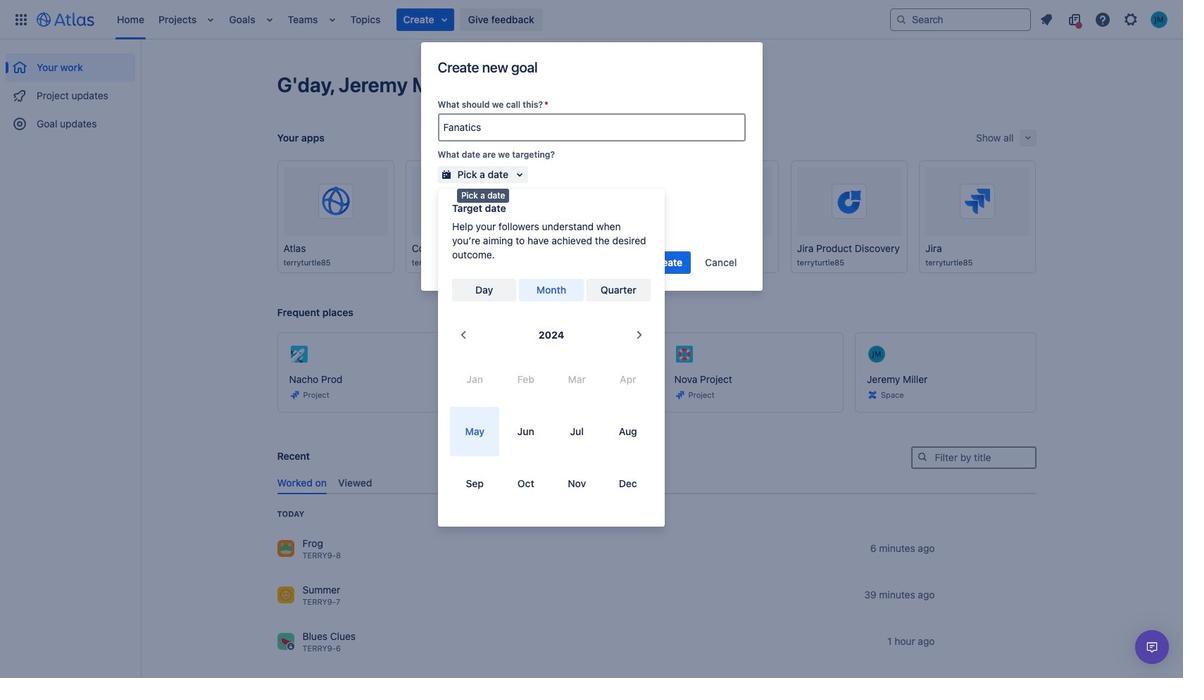 Task type: locate. For each thing, give the bounding box(es) containing it.
confluence image
[[867, 390, 879, 401], [867, 390, 879, 401]]

see next year image
[[631, 327, 648, 344]]

tab list
[[272, 472, 1037, 495]]

1 townsquare image from the top
[[277, 540, 294, 557]]

banner
[[0, 0, 1184, 39]]

jira image
[[289, 390, 300, 401], [289, 390, 300, 401], [675, 390, 686, 401], [675, 390, 686, 401]]

0 vertical spatial townsquare image
[[277, 540, 294, 557]]

None search field
[[891, 8, 1031, 31]]

1 vertical spatial townsquare image
[[277, 587, 294, 604]]

open intercom messenger image
[[1144, 639, 1161, 656]]

tooltip
[[457, 189, 510, 203]]

None field
[[439, 115, 744, 140]]

heading
[[277, 509, 305, 520]]

list item
[[202, 0, 219, 39], [261, 0, 278, 39], [324, 0, 341, 39], [396, 8, 454, 31]]

help image
[[1095, 11, 1112, 28]]

group
[[6, 39, 135, 142]]

1 horizontal spatial list
[[1034, 8, 1175, 31]]

2 townsquare image from the top
[[277, 587, 294, 604]]

townsquare image
[[277, 540, 294, 557], [277, 587, 294, 604]]

expand icon image
[[1023, 132, 1034, 144]]

list
[[110, 0, 891, 39], [1034, 8, 1175, 31]]

see previous year image
[[455, 327, 472, 344]]

search image
[[896, 14, 907, 25]]



Task type: vqa. For each thing, say whether or not it's contained in the screenshot.
Bold ⌘B image
no



Task type: describe. For each thing, give the bounding box(es) containing it.
list item inside top element
[[396, 8, 454, 31]]

Search field
[[891, 8, 1031, 31]]

Filter by title field
[[913, 448, 1035, 468]]

search image
[[917, 452, 928, 463]]

0 horizontal spatial list
[[110, 0, 891, 39]]

townsquare image
[[277, 633, 294, 650]]

top element
[[8, 0, 891, 39]]



